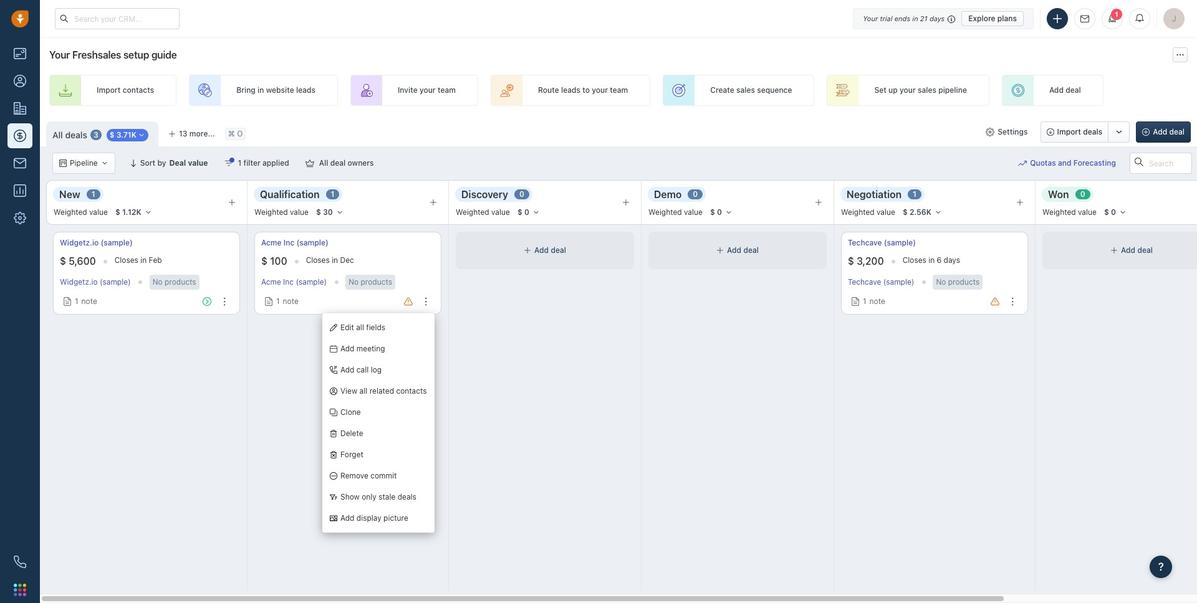 Task type: describe. For each thing, give the bounding box(es) containing it.
note for $ 5,600
[[81, 297, 97, 306]]

website
[[266, 86, 294, 95]]

container_wx8msf4aqz5i3rn1 image inside the all deal owners button
[[305, 159, 314, 168]]

container_wx8msf4aqz5i3rn1 image inside $ 3.71k button
[[138, 132, 145, 139]]

value for negotiation
[[877, 208, 896, 217]]

value for qualification
[[290, 208, 309, 217]]

0 vertical spatial days
[[930, 14, 945, 22]]

value for new
[[89, 208, 108, 217]]

2 team from the left
[[610, 86, 628, 95]]

13 more...
[[179, 129, 215, 138]]

weighted value for qualification
[[254, 208, 309, 217]]

your freshsales setup guide
[[49, 49, 177, 60]]

import deals
[[1057, 127, 1103, 137]]

import contacts link
[[49, 75, 177, 106]]

guide
[[151, 49, 177, 60]]

weighted value for discovery
[[456, 208, 510, 217]]

1 techcave (sample) link from the top
[[848, 238, 916, 248]]

ends
[[895, 14, 911, 22]]

2 acme from the top
[[261, 278, 281, 287]]

100
[[270, 256, 287, 267]]

$ 30
[[316, 208, 333, 217]]

add deal link
[[1002, 75, 1104, 106]]

quotas and forecasting link
[[1019, 153, 1129, 174]]

closes for $ 3,200
[[903, 256, 927, 265]]

view all related contacts
[[341, 387, 427, 396]]

container_wx8msf4aqz5i3rn1 image for add deal
[[717, 247, 724, 254]]

dec
[[340, 256, 354, 265]]

bring in website leads
[[236, 86, 316, 95]]

2 acme inc (sample) link from the top
[[261, 278, 327, 287]]

all for deal
[[319, 158, 328, 168]]

$ 30 button
[[311, 206, 349, 220]]

phone image
[[14, 556, 26, 569]]

bring
[[236, 86, 256, 95]]

(sample) down closes in dec
[[296, 278, 327, 287]]

deals for import
[[1083, 127, 1103, 137]]

products for $ 3,200
[[948, 278, 980, 287]]

route leads to your team
[[538, 86, 628, 95]]

$ inside dropdown button
[[110, 131, 115, 140]]

weighted for discovery
[[456, 208, 489, 217]]

negotiation
[[847, 189, 902, 200]]

1 widgetz.io from the top
[[60, 238, 99, 248]]

acme inside acme inc (sample) 'link'
[[261, 238, 282, 248]]

1 techcave (sample) from the top
[[848, 238, 916, 248]]

$ inside "button"
[[903, 208, 908, 217]]

set
[[875, 86, 887, 95]]

pipeline
[[939, 86, 967, 95]]

picture
[[384, 514, 408, 524]]

feb
[[149, 256, 162, 265]]

2 techcave (sample) from the top
[[848, 278, 915, 287]]

remove commit
[[341, 472, 397, 481]]

⌘
[[228, 129, 235, 139]]

demo
[[654, 189, 682, 200]]

delete
[[341, 429, 363, 439]]

your for your freshsales setup guide
[[49, 49, 70, 60]]

pipeline button
[[52, 153, 115, 174]]

1 vertical spatial contacts
[[396, 387, 427, 396]]

$ 0 button for demo
[[705, 206, 738, 220]]

view
[[341, 387, 357, 396]]

6
[[937, 256, 942, 265]]

import for import deals
[[1057, 127, 1081, 137]]

add display picture
[[341, 514, 408, 524]]

no for $ 3,200
[[936, 278, 946, 287]]

leads inside route leads to your team link
[[561, 86, 581, 95]]

⌘ o
[[228, 129, 243, 139]]

$ 3.71k button
[[103, 128, 152, 142]]

$ 0 for discovery
[[518, 208, 529, 217]]

$ 5,600
[[60, 256, 96, 267]]

leads inside bring in website leads link
[[296, 86, 316, 95]]

discovery
[[462, 189, 508, 200]]

2 inc from the top
[[283, 278, 294, 287]]

remove
[[341, 472, 369, 481]]

create
[[711, 86, 735, 95]]

quotas
[[1030, 159, 1056, 168]]

and
[[1058, 159, 1072, 168]]

quotas and forecasting
[[1030, 159, 1116, 168]]

$ 2.56k
[[903, 208, 932, 217]]

value for won
[[1078, 208, 1097, 217]]

show only stale deals
[[341, 493, 417, 502]]

create sales sequence link
[[663, 75, 815, 106]]

no for $ 100
[[349, 278, 359, 287]]

weighted for qualification
[[254, 208, 288, 217]]

in for qualification
[[332, 256, 338, 265]]

invite
[[398, 86, 418, 95]]

applied
[[263, 158, 289, 168]]

1 note for 100
[[276, 297, 299, 306]]

13 more... button
[[162, 125, 222, 143]]

call
[[357, 366, 369, 375]]

won
[[1048, 189, 1069, 200]]

container_wx8msf4aqz5i3rn1 image for settings
[[986, 128, 995, 137]]

30
[[323, 208, 333, 217]]

1 techcave from the top
[[848, 238, 882, 248]]

$ 0 for demo
[[710, 208, 722, 217]]

import contacts
[[97, 86, 154, 95]]

1 team from the left
[[438, 86, 456, 95]]

$ 3,200
[[848, 256, 884, 267]]

explore plans
[[969, 13, 1017, 23]]

$ 3.71k button
[[106, 129, 148, 142]]

clone
[[341, 408, 361, 418]]

create sales sequence
[[711, 86, 792, 95]]

2 techcave from the top
[[848, 278, 881, 287]]

add meeting
[[341, 345, 385, 354]]

5,600
[[69, 256, 96, 267]]

related
[[370, 387, 394, 396]]

add deal button
[[1136, 122, 1191, 143]]

edit
[[341, 323, 354, 333]]

show
[[341, 493, 360, 502]]

your for your trial ends in 21 days
[[863, 14, 878, 22]]

deal
[[169, 158, 186, 168]]

route leads to your team link
[[491, 75, 651, 106]]

closes in dec
[[306, 256, 354, 265]]

o
[[237, 129, 243, 139]]

add inside button
[[1153, 127, 1168, 137]]

fields
[[366, 323, 386, 333]]

$ 2.56k button
[[897, 206, 948, 220]]

setup
[[123, 49, 149, 60]]

to
[[583, 86, 590, 95]]

import for import contacts
[[97, 86, 121, 95]]

closes for $ 5,600
[[115, 256, 138, 265]]

all for deals
[[52, 130, 63, 140]]

more...
[[189, 129, 215, 138]]



Task type: vqa. For each thing, say whether or not it's contained in the screenshot.
the Google to the bottom
no



Task type: locate. For each thing, give the bounding box(es) containing it.
your right invite
[[420, 86, 436, 95]]

0
[[520, 190, 525, 199], [693, 190, 698, 199], [1081, 190, 1086, 199], [524, 208, 529, 217], [717, 208, 722, 217], [1111, 208, 1116, 217]]

by
[[157, 158, 166, 168]]

days right 21
[[930, 14, 945, 22]]

container_wx8msf4aqz5i3rn1 image inside settings popup button
[[986, 128, 995, 137]]

2 widgetz.io (sample) link from the top
[[60, 278, 131, 287]]

sort
[[140, 158, 155, 168]]

3 closes from the left
[[903, 256, 927, 265]]

sales right create
[[737, 86, 755, 95]]

menu containing edit all fields
[[322, 314, 434, 533]]

1 your from the left
[[420, 86, 436, 95]]

1 no products from the left
[[153, 278, 196, 287]]

note down 3,200
[[870, 297, 886, 306]]

1 horizontal spatial contacts
[[396, 387, 427, 396]]

closes in 6 days
[[903, 256, 960, 265]]

acme
[[261, 238, 282, 248], [261, 278, 281, 287]]

container_wx8msf4aqz5i3rn1 image
[[986, 128, 995, 137], [224, 159, 233, 168], [305, 159, 314, 168], [1019, 159, 1027, 168], [717, 247, 724, 254]]

2 $ 0 from the left
[[710, 208, 722, 217]]

deals for all
[[65, 130, 87, 140]]

your left "trial"
[[863, 14, 878, 22]]

3 $ 0 button from the left
[[1099, 206, 1133, 220]]

1 widgetz.io (sample) from the top
[[60, 238, 133, 248]]

1 note for 3,200
[[863, 297, 886, 306]]

in left dec
[[332, 256, 338, 265]]

1 vertical spatial all
[[360, 387, 368, 396]]

0 horizontal spatial $ 0 button
[[512, 206, 546, 220]]

no products for $ 100
[[349, 278, 392, 287]]

widgetz.io (sample) up '5,600' on the left of the page
[[60, 238, 133, 248]]

0 horizontal spatial team
[[438, 86, 456, 95]]

0 vertical spatial techcave (sample) link
[[848, 238, 916, 248]]

widgetz.io down $ 5,600
[[60, 278, 98, 287]]

techcave (sample) up 3,200
[[848, 238, 916, 248]]

1 vertical spatial acme inc (sample) link
[[261, 278, 327, 287]]

1 weighted from the left
[[54, 208, 87, 217]]

1 vertical spatial widgetz.io (sample) link
[[60, 278, 131, 287]]

$ 1.12k button
[[110, 206, 158, 220]]

weighted value down the demo
[[649, 208, 703, 217]]

techcave
[[848, 238, 882, 248], [848, 278, 881, 287]]

1 horizontal spatial sales
[[918, 86, 937, 95]]

3 no from the left
[[936, 278, 946, 287]]

2 no products from the left
[[349, 278, 392, 287]]

2 weighted from the left
[[254, 208, 288, 217]]

1 horizontal spatial all
[[319, 158, 328, 168]]

0 vertical spatial acme inc (sample) link
[[261, 238, 329, 248]]

your trial ends in 21 days
[[863, 14, 945, 22]]

commit
[[371, 472, 397, 481]]

1 vertical spatial days
[[944, 256, 960, 265]]

import deals group
[[1041, 122, 1130, 143]]

invite your team
[[398, 86, 456, 95]]

(sample)
[[101, 238, 133, 248], [297, 238, 329, 248], [884, 238, 916, 248], [100, 278, 131, 287], [296, 278, 327, 287], [884, 278, 915, 287]]

inc down the 100
[[283, 278, 294, 287]]

weighted down won
[[1043, 208, 1076, 217]]

2 leads from the left
[[561, 86, 581, 95]]

$ 0 for won
[[1104, 208, 1116, 217]]

2 horizontal spatial note
[[870, 297, 886, 306]]

2 techcave (sample) link from the top
[[848, 278, 915, 287]]

1 vertical spatial your
[[49, 49, 70, 60]]

0 vertical spatial all
[[356, 323, 364, 333]]

21
[[920, 14, 928, 22]]

1 products from the left
[[165, 278, 196, 287]]

deals inside import deals button
[[1083, 127, 1103, 137]]

products
[[165, 278, 196, 287], [361, 278, 392, 287], [948, 278, 980, 287]]

1.12k
[[122, 208, 141, 217]]

0 vertical spatial inc
[[284, 238, 295, 248]]

1 widgetz.io (sample) link from the top
[[60, 238, 133, 248]]

0 horizontal spatial note
[[81, 297, 97, 306]]

1 horizontal spatial no
[[349, 278, 359, 287]]

0 vertical spatial widgetz.io
[[60, 238, 99, 248]]

container_wx8msf4aqz5i3rn1 image
[[138, 132, 145, 139], [59, 160, 67, 167], [101, 160, 108, 167], [524, 247, 531, 254], [1111, 247, 1118, 254], [63, 297, 72, 306], [264, 297, 273, 306], [851, 297, 860, 306]]

value
[[188, 158, 208, 168], [89, 208, 108, 217], [290, 208, 309, 217], [492, 208, 510, 217], [684, 208, 703, 217], [877, 208, 896, 217], [1078, 208, 1097, 217]]

3 products from the left
[[948, 278, 980, 287]]

team right invite
[[438, 86, 456, 95]]

up
[[889, 86, 898, 95]]

container_wx8msf4aqz5i3rn1 image inside 1 filter applied "button"
[[224, 159, 233, 168]]

widgetz.io (sample) down '5,600' on the left of the page
[[60, 278, 131, 287]]

in for new
[[140, 256, 147, 265]]

1 acme from the top
[[261, 238, 282, 248]]

add call log
[[341, 366, 382, 375]]

1 horizontal spatial products
[[361, 278, 392, 287]]

2 horizontal spatial no
[[936, 278, 946, 287]]

0 horizontal spatial 1 note
[[75, 297, 97, 306]]

1 vertical spatial acme inc (sample)
[[261, 278, 327, 287]]

container_wx8msf4aqz5i3rn1 image inside quotas and forecasting 'link'
[[1019, 159, 1027, 168]]

acme down $ 100
[[261, 278, 281, 287]]

0 horizontal spatial no
[[153, 278, 163, 287]]

$ 3.71k
[[110, 131, 137, 140]]

1 inc from the top
[[284, 238, 295, 248]]

3 weighted value from the left
[[456, 208, 510, 217]]

6 weighted value from the left
[[1043, 208, 1097, 217]]

1 closes from the left
[[115, 256, 138, 265]]

2 horizontal spatial 1 note
[[863, 297, 886, 306]]

1 vertical spatial widgetz.io (sample)
[[60, 278, 131, 287]]

import inside 'link'
[[97, 86, 121, 95]]

1 vertical spatial import
[[1057, 127, 1081, 137]]

1 sales from the left
[[737, 86, 755, 95]]

2 widgetz.io (sample) from the top
[[60, 278, 131, 287]]

sales left pipeline
[[918, 86, 937, 95]]

1 leads from the left
[[296, 86, 316, 95]]

1 horizontal spatial 1 note
[[276, 297, 299, 306]]

sequence
[[757, 86, 792, 95]]

0 vertical spatial widgetz.io (sample)
[[60, 238, 133, 248]]

weighted down negotiation
[[841, 208, 875, 217]]

$ 0 button for won
[[1099, 206, 1133, 220]]

weighted for won
[[1043, 208, 1076, 217]]

$ 0
[[518, 208, 529, 217], [710, 208, 722, 217], [1104, 208, 1116, 217]]

(sample) up closes in dec
[[297, 238, 329, 248]]

no products for $ 3,200
[[936, 278, 980, 287]]

0 horizontal spatial products
[[165, 278, 196, 287]]

leads right 'website'
[[296, 86, 316, 95]]

2 no from the left
[[349, 278, 359, 287]]

weighted down discovery
[[456, 208, 489, 217]]

settings
[[998, 127, 1028, 137]]

$ inside button
[[316, 208, 321, 217]]

weighted value down discovery
[[456, 208, 510, 217]]

value for demo
[[684, 208, 703, 217]]

1 $ 0 button from the left
[[512, 206, 546, 220]]

contacts down setup
[[123, 86, 154, 95]]

1 vertical spatial techcave
[[848, 278, 881, 287]]

0 horizontal spatial leads
[[296, 86, 316, 95]]

all left 3
[[52, 130, 63, 140]]

sales inside 'link'
[[737, 86, 755, 95]]

2 products from the left
[[361, 278, 392, 287]]

1 filter applied
[[238, 158, 289, 168]]

3
[[93, 130, 98, 140]]

(sample) inside 'link'
[[297, 238, 329, 248]]

settings button
[[980, 122, 1034, 143]]

no products
[[153, 278, 196, 287], [349, 278, 392, 287], [936, 278, 980, 287]]

all right edit
[[356, 323, 364, 333]]

no products down the 6 at the top right
[[936, 278, 980, 287]]

no products for $ 5,600
[[153, 278, 196, 287]]

inc
[[284, 238, 295, 248], [283, 278, 294, 287]]

1 acme inc (sample) link from the top
[[261, 238, 329, 248]]

1 horizontal spatial closes
[[306, 256, 330, 265]]

1 note down 3,200
[[863, 297, 886, 306]]

import up quotas and forecasting
[[1057, 127, 1081, 137]]

menu
[[322, 314, 434, 533]]

4 weighted value from the left
[[649, 208, 703, 217]]

deals right the stale
[[398, 493, 417, 502]]

no
[[153, 278, 163, 287], [349, 278, 359, 287], [936, 278, 946, 287]]

0 horizontal spatial no products
[[153, 278, 196, 287]]

no down dec
[[349, 278, 359, 287]]

techcave (sample) down 3,200
[[848, 278, 915, 287]]

weighted value for new
[[54, 208, 108, 217]]

container_wx8msf4aqz5i3rn1 image for quotas and forecasting
[[1019, 159, 1027, 168]]

1 horizontal spatial import
[[1057, 127, 1081, 137]]

2 closes from the left
[[306, 256, 330, 265]]

in left 21
[[913, 14, 918, 22]]

2 horizontal spatial $ 0
[[1104, 208, 1116, 217]]

freshworks switcher image
[[14, 584, 26, 597]]

deals up forecasting
[[1083, 127, 1103, 137]]

weighted value down the qualification
[[254, 208, 309, 217]]

$ 100
[[261, 256, 287, 267]]

all deal owners button
[[297, 153, 382, 174]]

1 vertical spatial acme
[[261, 278, 281, 287]]

closes for $ 100
[[306, 256, 330, 265]]

1 horizontal spatial note
[[283, 297, 299, 306]]

inc up the 100
[[284, 238, 295, 248]]

3 1 note from the left
[[863, 297, 886, 306]]

closes left feb in the left of the page
[[115, 256, 138, 265]]

weighted down new
[[54, 208, 87, 217]]

1 horizontal spatial deals
[[398, 493, 417, 502]]

1 horizontal spatial your
[[592, 86, 608, 95]]

1 filter applied button
[[216, 153, 297, 174]]

filter
[[244, 158, 261, 168]]

1 note down '5,600' on the left of the page
[[75, 297, 97, 306]]

acme inc (sample) down the 100
[[261, 278, 327, 287]]

0 vertical spatial all
[[52, 130, 63, 140]]

team right to
[[610, 86, 628, 95]]

0 horizontal spatial your
[[49, 49, 70, 60]]

no down feb in the left of the page
[[153, 278, 163, 287]]

no down the 6 at the top right
[[936, 278, 946, 287]]

2 acme inc (sample) from the top
[[261, 278, 327, 287]]

leads left to
[[561, 86, 581, 95]]

5 weighted from the left
[[841, 208, 875, 217]]

0 vertical spatial contacts
[[123, 86, 154, 95]]

closes left the 6 at the top right
[[903, 256, 927, 265]]

2 note from the left
[[283, 297, 299, 306]]

weighted value for won
[[1043, 208, 1097, 217]]

techcave (sample) link down 3,200
[[848, 278, 915, 287]]

1 $ 0 from the left
[[518, 208, 529, 217]]

forget
[[341, 451, 364, 460]]

0 horizontal spatial deals
[[65, 130, 87, 140]]

all for edit
[[356, 323, 364, 333]]

techcave (sample)
[[848, 238, 916, 248], [848, 278, 915, 287]]

$ 1.12k
[[115, 208, 141, 217]]

1 horizontal spatial no products
[[349, 278, 392, 287]]

2 horizontal spatial closes
[[903, 256, 927, 265]]

1 weighted value from the left
[[54, 208, 108, 217]]

weighted value down new
[[54, 208, 108, 217]]

all
[[356, 323, 364, 333], [360, 387, 368, 396]]

2.56k
[[910, 208, 932, 217]]

new
[[59, 189, 80, 200]]

sort by deal value
[[140, 158, 208, 168]]

2 your from the left
[[592, 86, 608, 95]]

1 1 note from the left
[[75, 297, 97, 306]]

freshsales
[[72, 49, 121, 60]]

0 horizontal spatial contacts
[[123, 86, 154, 95]]

plans
[[998, 13, 1017, 23]]

note for $ 3,200
[[870, 297, 886, 306]]

qualification
[[260, 189, 320, 200]]

note
[[81, 297, 97, 306], [283, 297, 299, 306], [870, 297, 886, 306]]

note down the 100
[[283, 297, 299, 306]]

route
[[538, 86, 559, 95]]

2 horizontal spatial your
[[900, 86, 916, 95]]

widgetz.io (sample) link up '5,600' on the left of the page
[[60, 238, 133, 248]]

widgetz.io (sample) link down '5,600' on the left of the page
[[60, 278, 131, 287]]

acme inc (sample)
[[261, 238, 329, 248], [261, 278, 327, 287]]

1 note for 5,600
[[75, 297, 97, 306]]

13
[[179, 129, 187, 138]]

1 note from the left
[[81, 297, 97, 306]]

techcave down $ 3,200
[[848, 278, 881, 287]]

0 vertical spatial your
[[863, 14, 878, 22]]

products for $ 5,600
[[165, 278, 196, 287]]

1 vertical spatial techcave (sample)
[[848, 278, 915, 287]]

all left owners
[[319, 158, 328, 168]]

0 vertical spatial import
[[97, 86, 121, 95]]

Search your CRM... text field
[[55, 8, 180, 29]]

(sample) down $ 2.56k
[[884, 238, 916, 248]]

deals left 3
[[65, 130, 87, 140]]

closes in feb
[[115, 256, 162, 265]]

add deal inside button
[[1153, 127, 1185, 137]]

import deals button
[[1041, 122, 1109, 143]]

set up your sales pipeline link
[[827, 75, 990, 106]]

in left the 6 at the top right
[[929, 256, 935, 265]]

weighted for demo
[[649, 208, 682, 217]]

import down your freshsales setup guide
[[97, 86, 121, 95]]

1 horizontal spatial leads
[[561, 86, 581, 95]]

3 weighted from the left
[[456, 208, 489, 217]]

no products down feb in the left of the page
[[153, 278, 196, 287]]

0 horizontal spatial import
[[97, 86, 121, 95]]

acme inc (sample) up the 100
[[261, 238, 329, 248]]

weighted for negotiation
[[841, 208, 875, 217]]

your left freshsales
[[49, 49, 70, 60]]

all right view
[[360, 387, 368, 396]]

your right to
[[592, 86, 608, 95]]

note down '5,600' on the left of the page
[[81, 297, 97, 306]]

weighted value for demo
[[649, 208, 703, 217]]

3.71k
[[117, 131, 137, 140]]

2 $ 0 button from the left
[[705, 206, 738, 220]]

1 acme inc (sample) from the top
[[261, 238, 329, 248]]

(sample) down 3,200
[[884, 278, 915, 287]]

edit all fields
[[341, 323, 386, 333]]

3 your from the left
[[900, 86, 916, 95]]

widgetz.io up $ 5,600
[[60, 238, 99, 248]]

acme up $ 100
[[261, 238, 282, 248]]

weighted down the qualification
[[254, 208, 288, 217]]

days right the 6 at the top right
[[944, 256, 960, 265]]

0 horizontal spatial closes
[[115, 256, 138, 265]]

import inside button
[[1057, 127, 1081, 137]]

display
[[357, 514, 382, 524]]

6 weighted from the left
[[1043, 208, 1076, 217]]

all for view
[[360, 387, 368, 396]]

0 horizontal spatial sales
[[737, 86, 755, 95]]

owners
[[348, 158, 374, 168]]

5 weighted value from the left
[[841, 208, 896, 217]]

weighted value for negotiation
[[841, 208, 896, 217]]

in for negotiation
[[929, 256, 935, 265]]

import
[[97, 86, 121, 95], [1057, 127, 1081, 137]]

contacts inside import contacts 'link'
[[123, 86, 154, 95]]

2 widgetz.io from the top
[[60, 278, 98, 287]]

widgetz.io (sample) link
[[60, 238, 133, 248], [60, 278, 131, 287]]

all deals 3
[[52, 130, 98, 140]]

Search field
[[1130, 153, 1192, 174]]

0 vertical spatial techcave (sample)
[[848, 238, 916, 248]]

0 vertical spatial widgetz.io (sample) link
[[60, 238, 133, 248]]

contacts right related
[[396, 387, 427, 396]]

$ 0 button
[[512, 206, 546, 220], [705, 206, 738, 220], [1099, 206, 1133, 220]]

weighted for new
[[54, 208, 87, 217]]

no for $ 5,600
[[153, 278, 163, 287]]

2 sales from the left
[[918, 86, 937, 95]]

only
[[362, 493, 377, 502]]

0 horizontal spatial all
[[52, 130, 63, 140]]

no products down dec
[[349, 278, 392, 287]]

$ 0 button for discovery
[[512, 206, 546, 220]]

3,200
[[857, 256, 884, 267]]

all deal owners
[[319, 158, 374, 168]]

3 note from the left
[[870, 297, 886, 306]]

1 vertical spatial widgetz.io
[[60, 278, 98, 287]]

closes left dec
[[306, 256, 330, 265]]

0 horizontal spatial $ 0
[[518, 208, 529, 217]]

1 vertical spatial techcave (sample) link
[[848, 278, 915, 287]]

1 horizontal spatial $ 0 button
[[705, 206, 738, 220]]

1 inside "button"
[[238, 158, 242, 168]]

techcave (sample) link up 3,200
[[848, 238, 916, 248]]

phone element
[[7, 550, 32, 575]]

1 vertical spatial all
[[319, 158, 328, 168]]

stale
[[379, 493, 396, 502]]

2 horizontal spatial $ 0 button
[[1099, 206, 1133, 220]]

acme inc (sample) link down the 100
[[261, 278, 327, 287]]

(sample) up closes in feb
[[101, 238, 133, 248]]

0 vertical spatial acme inc (sample)
[[261, 238, 329, 248]]

in left feb in the left of the page
[[140, 256, 147, 265]]

in right bring
[[258, 86, 264, 95]]

0 horizontal spatial your
[[420, 86, 436, 95]]

2 horizontal spatial deals
[[1083, 127, 1103, 137]]

all deals link
[[52, 129, 87, 141]]

techcave up $ 3,200
[[848, 238, 882, 248]]

1 horizontal spatial $ 0
[[710, 208, 722, 217]]

1 horizontal spatial team
[[610, 86, 628, 95]]

weighted value down negotiation
[[841, 208, 896, 217]]

3 $ 0 from the left
[[1104, 208, 1116, 217]]

your right up at the top
[[900, 86, 916, 95]]

all inside button
[[319, 158, 328, 168]]

2 horizontal spatial products
[[948, 278, 980, 287]]

2 1 note from the left
[[276, 297, 299, 306]]

inc inside 'link'
[[284, 238, 295, 248]]

0 vertical spatial acme
[[261, 238, 282, 248]]

forecasting
[[1074, 159, 1116, 168]]

2 horizontal spatial no products
[[936, 278, 980, 287]]

products for $ 100
[[361, 278, 392, 287]]

1 note down the 100
[[276, 297, 299, 306]]

trial
[[880, 14, 893, 22]]

note for $ 100
[[283, 297, 299, 306]]

1 vertical spatial inc
[[283, 278, 294, 287]]

value for discovery
[[492, 208, 510, 217]]

2 weighted value from the left
[[254, 208, 309, 217]]

1 horizontal spatial your
[[863, 14, 878, 22]]

acme inc (sample) link up the 100
[[261, 238, 329, 248]]

weighted down the demo
[[649, 208, 682, 217]]

explore plans link
[[962, 11, 1024, 26]]

0 vertical spatial techcave
[[848, 238, 882, 248]]

1 no from the left
[[153, 278, 163, 287]]

3 no products from the left
[[936, 278, 980, 287]]

contacts
[[123, 86, 154, 95], [396, 387, 427, 396]]

weighted value down won
[[1043, 208, 1097, 217]]

(sample) down closes in feb
[[100, 278, 131, 287]]

4 weighted from the left
[[649, 208, 682, 217]]



